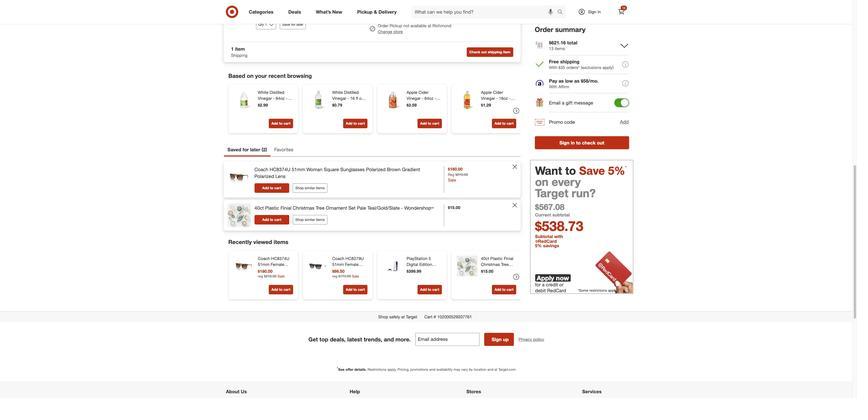 Task type: vqa. For each thing, say whether or not it's contained in the screenshot.
4th $5.00 from the left
no



Task type: describe. For each thing, give the bounding box(es) containing it.
1 vertical spatial target
[[406, 315, 417, 320]]

get for get top deals, latest trends, and more.
[[309, 336, 318, 343]]

based
[[228, 72, 245, 79]]

add to cart for white distilled vinegar - 16 fl oz - good & gather™
[[346, 121, 365, 126]]

white distilled vinegar - 16 fl oz - good & gather™ link
[[332, 90, 366, 107]]

deals
[[288, 9, 301, 15]]

wondershop™ inside the 40ct plastic finial christmas tree ornament set - wondershop™
[[481, 274, 507, 279]]

get it by wed, nov 22 12:00pm today
[[378, 10, 435, 20]]

for for save
[[291, 22, 295, 27]]

to inside coach hc8374u 51mm woman square sunglasses polarized brown gradient polarized lens list item
[[270, 186, 273, 190]]

add for add to cart button inside the coach hc8374u 51mm woman square sunglasses polarized brown gradient polarized lens list item
[[262, 186, 269, 190]]

to inside $399.99 add to cart
[[428, 288, 431, 292]]

add for add to cart button in the 40ct plastic finial christmas tree ornament set pale teal/gold/slate - wondershop™ list item
[[262, 218, 269, 222]]

0 vertical spatial redcard
[[538, 239, 557, 244]]

sale inside $180.00 reg $210.00 sale
[[448, 178, 456, 183]]

gather™ for white distilled vinegar - 64oz - good & gather™
[[273, 102, 288, 107]]

2 vertical spatial shop
[[378, 315, 388, 320]]

playstation
[[407, 256, 428, 261]]

shop for woman
[[295, 186, 304, 190]]

add to cart button for apple cider vinegar - 16oz - good & gather™
[[492, 119, 516, 128]]

apply)
[[603, 65, 614, 70]]

0 horizontal spatial 5%
[[535, 243, 542, 249]]

cart inside $399.99 add to cart
[[432, 288, 439, 292]]

promo code
[[549, 119, 575, 125]]

similar for woman
[[305, 186, 315, 190]]

51mm for coach hc8374u 51mm woman square sunglasses polarized brown gradient polarized lens
[[292, 167, 305, 173]]

nov
[[405, 10, 413, 15]]

woman
[[307, 167, 323, 173]]

saved
[[228, 147, 241, 153]]

playstation 5 digital edition console
[[407, 256, 432, 273]]

coach hc8374u 51mm woman square sunglasses polarized brown gradient polarized lens
[[255, 167, 420, 179]]

good inside white distilled vinegar - 16 fl oz - good & gather™
[[335, 102, 345, 107]]

reg
[[448, 173, 455, 177]]

add to cart for white distilled vinegar - 64oz - good & gather™
[[271, 121, 290, 126]]

store
[[394, 29, 403, 34]]

add inside $399.99 add to cart
[[420, 288, 427, 292]]

sign in to check out
[[560, 140, 605, 146]]

(
[[262, 147, 263, 153]]

sale for coach hc8374u 51mm female square sunglasses polarized
[[278, 274, 285, 279]]

1 as from the left
[[559, 78, 564, 84]]

cart down $86.50 reg $173.00 sale
[[358, 288, 365, 292]]

add to cart button for white distilled vinegar - 16 fl oz - good & gather™
[[343, 119, 368, 128]]

de
[[302, 3, 307, 9]]

apple cider vinegar - 64oz - good & gather™ link
[[407, 90, 441, 107]]

on every target run?
[[535, 175, 596, 200]]

apply now button
[[535, 274, 571, 282]]

vary
[[462, 368, 468, 372]]

to inside $15.00 add to cart
[[502, 288, 506, 292]]

* inside want to save 5% *
[[625, 165, 627, 170]]

cart down white distilled vinegar - 16 fl oz - good & gather™ link
[[358, 121, 365, 126]]

sign in to check out button
[[535, 136, 629, 149]]

by inside * see offer details. restrictions apply. pricing, promotions and availability may vary by location and at target.com
[[469, 368, 473, 372]]

for for coach
[[271, 3, 277, 9]]

coach for men's eau de toilette perfume travel spray - 0.5 fl oz - ulta beauty
[[256, 3, 356, 16]]

coach hc8279u 51mm female rectangle sunglasses
[[332, 256, 364, 279]]

plastic for 40ct plastic finial christmas tree ornament set - wondershop™
[[490, 256, 503, 261]]

low
[[565, 78, 573, 84]]

items inside $621.16 total 13 items
[[555, 46, 565, 51]]

white for white distilled vinegar - 64oz - good & gather™
[[258, 90, 268, 95]]

$3.59
[[407, 103, 417, 108]]

add to cart for coach hc8279u 51mm female rectangle sunglasses
[[346, 288, 365, 292]]

1 vertical spatial save
[[579, 164, 605, 178]]

vinegar for $1.29
[[481, 96, 495, 101]]

add button
[[620, 118, 629, 126]]

run?
[[572, 186, 596, 200]]

ornament for pale
[[326, 205, 347, 211]]

perfume
[[325, 3, 343, 9]]

affirm image
[[535, 79, 545, 89]]

christmas for 40ct plastic finial christmas tree ornament set pale teal/gold/slate - wondershop™
[[293, 205, 314, 211]]

shop similar items button for woman
[[293, 183, 328, 193]]

$180.00 for $180.00 reg $210.00 sale
[[448, 167, 463, 172]]

target.com
[[499, 368, 516, 372]]

add inside $15.00 add to cart
[[495, 288, 501, 292]]

pickup inside order pickup not available at richmond change store
[[390, 23, 402, 28]]

& for apple cider vinegar - 16oz - good & gather™
[[493, 102, 495, 107]]

40ct plastic finial christmas tree ornament set pale teal/gold/slate - wondershop&#8482; image
[[227, 204, 251, 227]]

(exclusions
[[581, 65, 602, 70]]

0 vertical spatial out
[[481, 50, 487, 54]]

hc8279u
[[346, 256, 364, 261]]

$0.79
[[332, 103, 342, 108]]

later for save for later
[[296, 22, 303, 27]]

coach hc8374u 51mm woman square sunglasses polarized brown gradient polarized lens image
[[227, 165, 251, 189]]

$15.00 for $15.00
[[448, 205, 461, 210]]

cart up favorites
[[283, 121, 290, 126]]

or
[[560, 282, 564, 288]]

richmond
[[433, 23, 452, 28]]

not available radio
[[370, 26, 376, 32]]

edition
[[419, 262, 432, 267]]

0 horizontal spatial at
[[401, 315, 405, 320]]

& inside white distilled vinegar - 16 fl oz - good & gather™
[[347, 102, 349, 107]]

add to cart button inside 40ct plastic finial christmas tree ornament set pale teal/gold/slate - wondershop™ list item
[[255, 215, 289, 225]]

reg for $86.50
[[332, 274, 337, 279]]

coach hc8374u 51mm woman square sunglasses polarized brown gradient polarized lens link
[[255, 166, 441, 180]]

recently viewed items
[[228, 239, 288, 245]]

save for later button
[[280, 20, 306, 29]]

* inside * see offer details. restrictions apply. pricing, promotions and availability may vary by location and at target.com
[[337, 367, 338, 370]]

gather™ inside white distilled vinegar - 16 fl oz - good & gather™
[[350, 102, 366, 107]]

items right viewed
[[274, 239, 288, 245]]

& left it
[[374, 9, 377, 15]]

to inside sign in to check out button
[[576, 140, 581, 146]]

* see offer details. restrictions apply. pricing, promotions and availability may vary by location and at target.com
[[337, 367, 516, 372]]

browsing
[[287, 72, 312, 79]]

1 vertical spatial out
[[597, 140, 605, 146]]

add for apple cider vinegar - 16oz - good & gather™ add to cart button
[[495, 121, 501, 126]]

what's new link
[[311, 5, 350, 18]]

availability
[[437, 368, 453, 372]]

at inside order pickup not available at richmond change store
[[428, 23, 431, 28]]

beauty
[[304, 10, 319, 16]]

save inside button
[[282, 22, 290, 27]]

add to cart button for 40ct plastic finial christmas tree ornament set - wondershop™
[[492, 285, 516, 295]]

cart inside $15.00 add to cart
[[507, 288, 514, 292]]

gift
[[566, 100, 573, 106]]

add to cart inside coach hc8374u 51mm woman square sunglasses polarized brown gradient polarized lens list item
[[262, 186, 281, 190]]

free shipping with $35 orders* (exclusions apply)
[[549, 59, 614, 70]]

shipping inside free shipping with $35 orders* (exclusions apply)
[[560, 59, 580, 65]]

coach for men&#39;s eau de toilette perfume travel spray - 0.5 fl oz - ulta beauty image
[[229, 3, 252, 26]]

oz inside coach for men's eau de toilette perfume travel spray - 0.5 fl oz - ulta beauty
[[284, 10, 289, 16]]

cart inside coach hc8374u 51mm woman square sunglasses polarized brown gradient polarized lens list item
[[274, 186, 281, 190]]

pickup & delivery link
[[352, 5, 404, 18]]

$15.00 for $15.00 add to cart
[[481, 269, 493, 274]]

add to cart for apple cider vinegar - 64oz - good & gather™
[[420, 121, 439, 126]]

total
[[567, 40, 578, 46]]

vinegar for $0.79
[[332, 96, 346, 101]]

good for $2.99
[[258, 102, 268, 107]]

0 vertical spatial apply.
[[608, 289, 617, 293]]

white distilled vinegar - 64oz - good & gather™
[[258, 90, 288, 107]]

& for apple cider vinegar - 64oz - good & gather™
[[418, 102, 421, 107]]

items inside 40ct plastic finial christmas tree ornament set pale teal/gold/slate - wondershop™ list item
[[316, 218, 325, 222]]

items inside coach hc8374u 51mm woman square sunglasses polarized brown gradient polarized lens list item
[[316, 186, 325, 190]]

40ct for 40ct plastic finial christmas tree ornament set - wondershop™
[[481, 256, 489, 261]]

delivery
[[379, 9, 397, 15]]

wondershop™ inside list item
[[404, 205, 434, 211]]

add for apple cider vinegar - 64oz - good & gather™ add to cart button
[[420, 121, 427, 126]]

cart
[[425, 315, 433, 320]]

set for -
[[501, 268, 507, 273]]

men's
[[278, 3, 291, 9]]

- inside the 40ct plastic finial christmas tree ornament set - wondershop™
[[508, 268, 510, 273]]

later for saved for later ( 2 )
[[250, 147, 260, 153]]

subtotal
[[553, 212, 570, 218]]

pay as low as $58/mo. with affirm
[[549, 78, 599, 89]]

privacy
[[519, 337, 532, 342]]

40ct for 40ct plastic finial christmas tree ornament set pale teal/gold/slate - wondershop™
[[255, 205, 264, 211]]

us
[[241, 389, 247, 395]]

0.5
[[273, 10, 279, 16]]

sunglasses for coach hc8374u 51mm woman square sunglasses polarized brown gradient polarized lens
[[340, 167, 365, 173]]

services
[[582, 389, 602, 395]]

affirm image
[[536, 80, 544, 86]]

redcard inside apply now for a credit or debit redcard
[[547, 288, 566, 294]]

ulta
[[294, 10, 302, 16]]

recent
[[269, 72, 286, 79]]

- inside list item
[[401, 205, 403, 211]]

add for add to cart button associated with coach hc8279u 51mm female rectangle sunglasses
[[346, 288, 353, 292]]

in for sign in
[[598, 9, 601, 14]]

get for get it by wed, nov 22 12:00pm today
[[378, 10, 385, 15]]

stores
[[467, 389, 481, 395]]

16
[[350, 96, 355, 101]]

pickup & delivery
[[357, 9, 397, 15]]

gradient
[[402, 167, 420, 173]]

2 horizontal spatial and
[[488, 368, 494, 372]]

ornament for -
[[481, 268, 500, 273]]

coach for coach hc8374u 51mm woman square sunglasses polarized brown gradient polarized lens
[[255, 167, 268, 173]]

rectangle
[[332, 268, 351, 273]]

about us
[[226, 389, 247, 395]]

promotions
[[410, 368, 429, 372]]

sale for coach hc8279u 51mm female rectangle sunglasses
[[352, 274, 359, 279]]

none radio inside cart item ready to fulfill group
[[370, 9, 376, 15]]

get top deals, latest trends, and more.
[[309, 336, 411, 343]]

5% savings
[[535, 243, 559, 249]]

add inside button
[[620, 119, 629, 125]]

add to cart button inside coach hc8374u 51mm woman square sunglasses polarized brown gradient polarized lens list item
[[255, 183, 289, 193]]

0 vertical spatial on
[[247, 72, 254, 79]]

what's
[[316, 9, 331, 15]]

cart inside 40ct plastic finial christmas tree ornament set pale teal/gold/slate - wondershop™ list item
[[274, 218, 281, 222]]

5
[[429, 256, 431, 261]]

$621.16
[[549, 40, 566, 46]]

change
[[378, 29, 392, 34]]

sign for sign up
[[492, 337, 502, 343]]

credit
[[546, 282, 558, 288]]

1 vertical spatial polarized
[[255, 173, 274, 179]]

order for order summary
[[535, 25, 554, 34]]

female for rectangle
[[345, 262, 359, 267]]

2 as from the left
[[575, 78, 580, 84]]

add to cart button for apple cider vinegar - 64oz - good & gather™
[[418, 119, 442, 128]]

reg for $180.00
[[258, 274, 263, 279]]

viewed
[[253, 239, 272, 245]]

eau
[[292, 3, 300, 9]]

finial for 40ct plastic finial christmas tree ornament set pale teal/gold/slate - wondershop™
[[281, 205, 292, 211]]

fl inside coach for men's eau de toilette perfume travel spray - 0.5 fl oz - ulta beauty
[[281, 10, 283, 16]]

white distilled vinegar - 64oz - good & gather™ link
[[258, 90, 292, 107]]

similar for christmas
[[305, 218, 315, 222]]

spray
[[256, 10, 268, 16]]

pay
[[549, 78, 557, 84]]

affirm
[[559, 84, 570, 89]]

lens
[[275, 173, 286, 179]]

add for add to cart button related to white distilled vinegar - 16 fl oz - good & gather™
[[346, 121, 353, 126]]

#
[[434, 315, 436, 320]]

in for sign in to check out
[[571, 140, 575, 146]]

save for later
[[282, 22, 303, 27]]



Task type: locate. For each thing, give the bounding box(es) containing it.
for inside apply now for a credit or debit redcard
[[535, 282, 541, 288]]

0 horizontal spatial 40ct
[[255, 205, 264, 211]]

apple cider vinegar - 16oz - good & gather™ image
[[457, 90, 478, 110], [457, 90, 478, 110]]

1 reg from the left
[[258, 274, 263, 279]]

13 link
[[615, 5, 628, 18]]

51mm left woman
[[292, 167, 305, 173]]

sunglasses
[[340, 167, 365, 173], [258, 274, 279, 279], [332, 274, 354, 279]]

1 horizontal spatial item
[[503, 50, 511, 54]]

add to cart for coach hc8374u 51mm female square sunglasses polarized
[[271, 288, 290, 292]]

$180.00 reg $210.00 sale
[[448, 167, 468, 183]]

on left the your
[[247, 72, 254, 79]]

coach hc8374u 51mm female square sunglasses polarized
[[258, 256, 289, 285]]

with down free
[[549, 65, 558, 70]]

coach for coach hc8279u 51mm female rectangle sunglasses
[[332, 256, 344, 261]]

1 horizontal spatial 64oz
[[425, 96, 434, 101]]

shop inside 40ct plastic finial christmas tree ornament set pale teal/gold/slate - wondershop™ list item
[[295, 218, 304, 222]]

coach hc8374u 51mm woman square sunglasses polarized brown gradient polarized lens list item
[[224, 162, 521, 198]]

$399.99
[[407, 269, 421, 274]]

apply. inside * see offer details. restrictions apply. pricing, promotions and availability may vary by location and at target.com
[[388, 368, 397, 372]]

get left the top
[[309, 336, 318, 343]]

sign up button
[[484, 333, 514, 346]]

for down "ulta"
[[291, 22, 295, 27]]

tree inside the 40ct plastic finial christmas tree ornament set - wondershop™
[[501, 262, 509, 267]]

a left credit at bottom right
[[542, 282, 545, 288]]

with
[[554, 234, 563, 239]]

shop for christmas
[[295, 218, 304, 222]]

cart down "40ct plastic finial christmas tree ornament set - wondershop™" 'link' at the right
[[507, 288, 514, 292]]

fl right '0.5'
[[281, 10, 283, 16]]

fl
[[281, 10, 283, 16], [356, 96, 358, 101]]

white up $0.79
[[332, 90, 343, 95]]

white distilled vinegar - 64oz - good & gather™ image
[[233, 90, 254, 110], [233, 90, 254, 110]]

apply. left pricing,
[[388, 368, 397, 372]]

add for add to cart button associated with white distilled vinegar - 64oz - good & gather™
[[271, 121, 278, 126]]

square inside coach hc8374u 51mm female square sunglasses polarized
[[258, 268, 271, 273]]

1 horizontal spatial christmas
[[481, 262, 500, 267]]

1 horizontal spatial sign
[[560, 140, 570, 146]]

apple for apple cider vinegar - 64oz - good & gather™
[[407, 90, 417, 95]]

cart up #
[[432, 288, 439, 292]]

40ct right 40ct plastic finial christmas tree ornament set pale teal/gold/slate - wondershop&#8482; image
[[255, 205, 264, 211]]

1 horizontal spatial cider
[[493, 90, 503, 95]]

3 gather™ from the left
[[422, 102, 437, 107]]

add to cart button down $180.00 reg $210.00 sale
[[269, 285, 293, 295]]

gather™ inside apple cider vinegar - 64oz - good & gather™
[[422, 102, 437, 107]]

on left every
[[535, 175, 549, 189]]

1 horizontal spatial ornament
[[481, 268, 500, 273]]

sign for sign in to check out
[[560, 140, 570, 146]]

shop
[[295, 186, 304, 190], [295, 218, 304, 222], [378, 315, 388, 320]]

2 distilled from the left
[[344, 90, 359, 95]]

4 good from the left
[[481, 102, 492, 107]]

out right check
[[481, 50, 487, 54]]

$1.29
[[481, 103, 491, 108]]

1 horizontal spatial 5%
[[608, 164, 625, 178]]

40ct plastic finial christmas tree ornament set - wondershop™ image
[[457, 256, 478, 277], [457, 256, 478, 277]]

$180.00 inside $180.00 reg $210.00 sale
[[258, 269, 273, 274]]

$35.00
[[468, 3, 480, 8]]

square for woman
[[324, 167, 339, 173]]

for for saved
[[243, 147, 249, 153]]

get
[[378, 10, 385, 15], [309, 336, 318, 343]]

$210.00 for $180.00 reg $210.00 sale
[[456, 173, 468, 177]]

0 horizontal spatial square
[[258, 268, 271, 273]]

gather™ for apple cider vinegar - 64oz - good & gather™
[[422, 102, 437, 107]]

sign for sign in
[[588, 9, 597, 14]]

save down the deals
[[282, 22, 290, 27]]

51mm for coach hc8374u 51mm female square sunglasses polarized
[[258, 262, 269, 267]]

$399.99 add to cart
[[407, 269, 439, 292]]

0 vertical spatial $15.00
[[448, 205, 461, 210]]

apple cider vinegar - 64oz - good & gather™
[[407, 90, 437, 107]]

2 shop similar items from the top
[[295, 218, 325, 222]]

pricing,
[[398, 368, 409, 372]]

& inside white distilled vinegar - 64oz - good & gather™
[[269, 102, 272, 107]]

1 horizontal spatial and
[[430, 368, 436, 372]]

1 gather™ from the left
[[273, 102, 288, 107]]

cider for 64oz
[[419, 90, 429, 95]]

gather™ for apple cider vinegar - 16oz - good & gather™
[[496, 102, 512, 107]]

$210.00 inside $180.00 reg $210.00 sale
[[456, 173, 468, 177]]

wondershop™
[[404, 205, 434, 211], [481, 274, 507, 279]]

order
[[378, 23, 389, 28], [535, 25, 554, 34]]

polarized down $180.00 reg $210.00 sale
[[258, 280, 275, 285]]

13 right sign in
[[622, 6, 626, 10]]

1 vertical spatial later
[[250, 147, 260, 153]]

sunglasses inside coach hc8374u 51mm woman square sunglasses polarized brown gradient polarized lens
[[340, 167, 365, 173]]

digital
[[407, 262, 418, 267]]

hc8374u for female
[[271, 256, 289, 261]]

2 female from the left
[[345, 262, 359, 267]]

1 vertical spatial finial
[[504, 256, 513, 261]]

add to cart button down '$173.00'
[[343, 285, 368, 295]]

and right the location at the right
[[488, 368, 494, 372]]

christmas inside list item
[[293, 205, 314, 211]]

1 horizontal spatial plastic
[[490, 256, 503, 261]]

distilled for 64oz
[[270, 90, 284, 95]]

1 vertical spatial 40ct
[[481, 256, 489, 261]]

1 horizontal spatial apple
[[481, 90, 492, 95]]

*
[[625, 165, 627, 170], [337, 367, 338, 370]]

2 shop similar items button from the top
[[293, 215, 328, 225]]

shop similar items for woman
[[295, 186, 325, 190]]

set for pale
[[349, 205, 356, 211]]

2 apple from the left
[[481, 90, 492, 95]]

cart item ready to fulfill group
[[224, 0, 520, 42]]

coach for coach hc8374u 51mm female square sunglasses polarized
[[258, 256, 270, 261]]

shop similar items button inside coach hc8374u 51mm woman square sunglasses polarized brown gradient polarized lens list item
[[293, 183, 328, 193]]

sunglasses inside coach hc8279u 51mm female rectangle sunglasses
[[332, 274, 354, 279]]

coach hc8374u 51mm female square sunglasses polarized image
[[233, 256, 254, 277], [233, 256, 254, 277]]

2 good from the left
[[335, 102, 345, 107]]

distilled inside white distilled vinegar - 16 fl oz - good & gather™
[[344, 90, 359, 95]]

add to cart button for coach hc8374u 51mm female square sunglasses polarized
[[269, 285, 293, 295]]

apply now for a credit or debit redcard
[[535, 274, 569, 294]]

&
[[374, 9, 377, 15], [269, 102, 272, 107], [347, 102, 349, 107], [418, 102, 421, 107], [493, 102, 495, 107]]

order up change
[[378, 23, 389, 28]]

apple cider vinegar - 16oz - good & gather™ link
[[481, 90, 515, 107]]

1 horizontal spatial $180.00
[[448, 167, 463, 172]]

coach hc8279u 51mm female rectangle sunglasses image
[[308, 256, 329, 277], [308, 256, 329, 277]]

add to cart down 16
[[346, 121, 365, 126]]

hc8374u inside coach hc8374u 51mm woman square sunglasses polarized brown gradient polarized lens
[[270, 167, 291, 173]]

1 horizontal spatial $210.00
[[456, 173, 468, 177]]

finial for 40ct plastic finial christmas tree ornament set - wondershop™
[[504, 256, 513, 261]]

plastic for 40ct plastic finial christmas tree ornament set pale teal/gold/slate - wondershop™
[[265, 205, 279, 211]]

oz right 16
[[359, 96, 364, 101]]

2 reg from the left
[[332, 274, 337, 279]]

2 similar from the top
[[305, 218, 315, 222]]

cart up recently viewed items
[[274, 218, 281, 222]]

& inside 'apple cider vinegar - 16oz - good & gather™'
[[493, 102, 495, 107]]

1 horizontal spatial get
[[378, 10, 385, 15]]

0 vertical spatial in
[[598, 9, 601, 14]]

& right $2.99
[[269, 102, 272, 107]]

1 good from the left
[[258, 102, 268, 107]]

based on your recent browsing
[[228, 72, 312, 79]]

categories
[[249, 9, 274, 15]]

64oz for distilled
[[276, 96, 285, 101]]

it
[[386, 10, 388, 15]]

tree
[[316, 205, 325, 211], [501, 262, 509, 267]]

coach inside coach hc8374u 51mm woman square sunglasses polarized brown gradient polarized lens
[[255, 167, 268, 173]]

ornament
[[326, 205, 347, 211], [481, 268, 500, 273]]

items down woman
[[316, 186, 325, 190]]

1 distilled from the left
[[270, 90, 284, 95]]

0 horizontal spatial apply.
[[388, 368, 397, 372]]

$180.00 down viewed
[[258, 269, 273, 274]]

christmas inside the 40ct plastic finial christmas tree ornament set - wondershop™
[[481, 262, 500, 267]]

2 with from the top
[[549, 84, 558, 89]]

reg inside $86.50 reg $173.00 sale
[[332, 274, 337, 279]]

plastic inside list item
[[265, 205, 279, 211]]

cart # 102000529207761
[[425, 315, 472, 320]]

out
[[481, 50, 487, 54], [597, 140, 605, 146]]

2 horizontal spatial 51mm
[[332, 262, 344, 267]]

pickup up "store"
[[390, 23, 402, 28]]

vinegar for $3.59
[[407, 96, 421, 101]]

sunglasses for coach hc8279u 51mm female rectangle sunglasses
[[332, 274, 354, 279]]

by
[[389, 10, 394, 15], [469, 368, 473, 372]]

0 vertical spatial shop similar items button
[[293, 183, 328, 193]]

add to cart down 16oz
[[495, 121, 514, 126]]

1 horizontal spatial sale
[[352, 274, 359, 279]]

in left "check"
[[571, 140, 575, 146]]

3 vinegar from the left
[[407, 96, 421, 101]]

$180.00 up reg in the top right of the page
[[448, 167, 463, 172]]

order inside order pickup not available at richmond change store
[[378, 23, 389, 28]]

40ct inside list item
[[255, 205, 264, 211]]

1 shop similar items button from the top
[[293, 183, 328, 193]]

new
[[332, 9, 342, 15]]

& for white distilled vinegar - 64oz - good & gather™
[[269, 102, 272, 107]]

at left target.com
[[495, 368, 498, 372]]

subtotal
[[535, 234, 553, 239]]

cart down apple cider vinegar - 64oz - good & gather™ link
[[432, 121, 439, 126]]

0 horizontal spatial fl
[[281, 10, 283, 16]]

distilled
[[270, 90, 284, 95], [344, 90, 359, 95]]

1 vertical spatial shop similar items button
[[293, 215, 328, 225]]

item inside 1 item shipping
[[235, 46, 245, 52]]

0 horizontal spatial a
[[542, 282, 545, 288]]

0 horizontal spatial target
[[406, 315, 417, 320]]

up
[[503, 337, 509, 343]]

sign left up
[[492, 337, 502, 343]]

similar inside 40ct plastic finial christmas tree ornament set pale teal/gold/slate - wondershop™ list item
[[305, 218, 315, 222]]

0 vertical spatial 5%
[[608, 164, 625, 178]]

white inside white distilled vinegar - 64oz - good & gather™
[[258, 90, 268, 95]]

$173.00
[[338, 274, 351, 279]]

square inside coach hc8374u 51mm woman square sunglasses polarized brown gradient polarized lens
[[324, 167, 339, 173]]

shop similar items button inside 40ct plastic finial christmas tree ornament set pale teal/gold/slate - wondershop™ list item
[[293, 215, 328, 225]]

4 vinegar from the left
[[481, 96, 495, 101]]

0 horizontal spatial in
[[571, 140, 575, 146]]

as up affirm
[[559, 78, 564, 84]]

cider inside 'apple cider vinegar - 16oz - good & gather™'
[[493, 90, 503, 95]]

1 with from the top
[[549, 65, 558, 70]]

shop similar items inside 40ct plastic finial christmas tree ornament set pale teal/gold/slate - wondershop™ list item
[[295, 218, 325, 222]]

1 cider from the left
[[419, 90, 429, 95]]

apple
[[407, 90, 417, 95], [481, 90, 492, 95]]

add to cart button for playstation 5 digital edition console
[[418, 285, 442, 295]]

1 horizontal spatial target
[[535, 186, 569, 200]]

add to cart button down 16
[[343, 119, 368, 128]]

1 horizontal spatial order
[[535, 25, 554, 34]]

later inside button
[[296, 22, 303, 27]]

current
[[535, 212, 551, 218]]

gather™ right $3.59
[[422, 102, 437, 107]]

*some
[[578, 289, 589, 293]]

christmas for 40ct plastic finial christmas tree ornament set - wondershop™
[[481, 262, 500, 267]]

playstation 5 digital edition console image
[[382, 256, 403, 277], [382, 256, 403, 277]]

for
[[271, 3, 277, 9], [291, 22, 295, 27], [243, 147, 249, 153], [535, 282, 541, 288]]

a left gift
[[562, 100, 565, 106]]

1 horizontal spatial distilled
[[344, 90, 359, 95]]

white up $2.99
[[258, 90, 268, 95]]

add to cart button for coach hc8279u 51mm female rectangle sunglasses
[[343, 285, 368, 295]]

similar
[[305, 186, 315, 190], [305, 218, 315, 222]]

1 vertical spatial shop similar items
[[295, 218, 325, 222]]

sale inside $86.50 reg $173.00 sale
[[352, 274, 359, 279]]

polarized left brown
[[366, 167, 386, 173]]

cart down lens
[[274, 186, 281, 190]]

target up $567.08
[[535, 186, 569, 200]]

order pickup not available at richmond change store
[[378, 23, 452, 34]]

0 horizontal spatial christmas
[[293, 205, 314, 211]]

later down "ulta"
[[296, 22, 303, 27]]

apply. right restrictions
[[608, 289, 617, 293]]

wed,
[[395, 10, 404, 15]]

with inside pay as low as $58/mo. with affirm
[[549, 84, 558, 89]]

cart down 16oz
[[507, 121, 514, 126]]

1 vertical spatial a
[[542, 282, 545, 288]]

at down today
[[428, 23, 431, 28]]

order for order pickup not available at richmond change store
[[378, 23, 389, 28]]

good inside 'apple cider vinegar - 16oz - good & gather™'
[[481, 102, 492, 107]]

shop similar items button for christmas
[[293, 215, 328, 225]]

12:00pm
[[410, 16, 424, 20]]

1 similar from the top
[[305, 186, 315, 190]]

1 horizontal spatial set
[[501, 268, 507, 273]]

$58/mo.
[[581, 78, 599, 84]]

in inside button
[[571, 140, 575, 146]]

sign left 13 link
[[588, 9, 597, 14]]

2 64oz from the left
[[425, 96, 434, 101]]

hc8374u up $180.00 reg $210.00 sale
[[271, 256, 289, 261]]

hc8374u inside coach hc8374u 51mm female square sunglasses polarized
[[271, 256, 289, 261]]

2 vertical spatial at
[[495, 368, 498, 372]]

1 horizontal spatial reg
[[332, 274, 337, 279]]

teal/gold/slate
[[368, 205, 400, 211]]

to inside 40ct plastic finial christmas tree ornament set pale teal/gold/slate - wondershop™ list item
[[270, 218, 273, 222]]

1 horizontal spatial 40ct
[[481, 256, 489, 261]]

apply
[[537, 274, 554, 282]]

on inside on every target run?
[[535, 175, 549, 189]]

target inside on every target run?
[[535, 186, 569, 200]]

0 vertical spatial shop similar items
[[295, 186, 325, 190]]

0 vertical spatial pickup
[[357, 9, 373, 15]]

$15.00 inside $15.00 add to cart
[[481, 269, 493, 274]]

0 horizontal spatial pickup
[[357, 9, 373, 15]]

64oz inside white distilled vinegar - 64oz - good & gather™
[[276, 96, 285, 101]]

1 vertical spatial get
[[309, 336, 318, 343]]

add to cart button down 16oz
[[492, 119, 516, 128]]

add to cart button down $399.99 at the bottom left of page
[[418, 285, 442, 295]]

polarized for coach hc8374u 51mm woman square sunglasses polarized brown gradient polarized lens
[[366, 167, 386, 173]]

0 horizontal spatial 51mm
[[258, 262, 269, 267]]

1 horizontal spatial pickup
[[390, 23, 402, 28]]

apple inside apple cider vinegar - 64oz - good & gather™
[[407, 90, 417, 95]]

$180.00 for $180.00 reg $210.00 sale
[[258, 269, 273, 274]]

for up '0.5'
[[271, 3, 277, 9]]

search button
[[555, 5, 569, 20]]

redcard
[[538, 239, 557, 244], [547, 288, 566, 294]]

64oz for cider
[[425, 96, 434, 101]]

tree for -
[[501, 262, 509, 267]]

offer
[[346, 368, 354, 372]]

4 gather™ from the left
[[496, 102, 512, 107]]

1 vertical spatial plastic
[[490, 256, 503, 261]]

and left more.
[[384, 336, 394, 343]]

by right it
[[389, 10, 394, 15]]

1 female from the left
[[271, 262, 284, 267]]

40ct plastic finial christmas tree ornament set pale teal/gold/slate - wondershop™ link
[[255, 205, 434, 212]]

1 apple from the left
[[407, 90, 417, 95]]

at inside * see offer details. restrictions apply. pricing, promotions and availability may vary by location and at target.com
[[495, 368, 498, 372]]

a
[[562, 100, 565, 106], [542, 282, 545, 288]]

coach inside coach hc8374u 51mm female square sunglasses polarized
[[258, 256, 270, 261]]

sign down the promo code
[[560, 140, 570, 146]]

$15.00
[[448, 205, 461, 210], [481, 269, 493, 274]]

apple cider vinegar - 64oz - good & gather™ image
[[382, 90, 403, 110], [382, 90, 403, 110]]

gather™ inside 'apple cider vinegar - 16oz - good & gather™'
[[496, 102, 512, 107]]

0 horizontal spatial shipping
[[488, 50, 502, 54]]

2 horizontal spatial sign
[[588, 9, 597, 14]]

add to cart button for white distilled vinegar - 64oz - good & gather™
[[269, 119, 293, 128]]

0 horizontal spatial and
[[384, 336, 394, 343]]

add to cart down white distilled vinegar - 64oz - good & gather™ link at the left top of the page
[[271, 121, 290, 126]]

1 vertical spatial by
[[469, 368, 473, 372]]

shipping inside button
[[488, 50, 502, 54]]

every
[[552, 175, 581, 189]]

0 horizontal spatial item
[[235, 46, 245, 52]]

shipping right check
[[488, 50, 502, 54]]

1 vertical spatial hc8374u
[[271, 256, 289, 261]]

items down the $621.16
[[555, 46, 565, 51]]

tree for pale
[[316, 205, 325, 211]]

1 horizontal spatial finial
[[504, 256, 513, 261]]

0 vertical spatial 40ct
[[255, 205, 264, 211]]

40ct up $15.00 add to cart
[[481, 256, 489, 261]]

sign in
[[588, 9, 601, 14]]

1 horizontal spatial *
[[625, 165, 627, 170]]

0 horizontal spatial on
[[247, 72, 254, 79]]

check
[[582, 140, 596, 146]]

gather™ inside white distilled vinegar - 64oz - good & gather™
[[273, 102, 288, 107]]

oz inside white distilled vinegar - 16 fl oz - good & gather™
[[359, 96, 364, 101]]

sunglasses for coach hc8374u 51mm female square sunglasses polarized
[[258, 274, 279, 279]]

coach hc8279u 51mm female rectangle sunglasses link
[[332, 256, 366, 279]]

add for coach hc8374u 51mm female square sunglasses polarized's add to cart button
[[271, 288, 278, 292]]

None text field
[[416, 333, 480, 346]]

coach inside coach hc8279u 51mm female rectangle sunglasses
[[332, 256, 344, 261]]

1 vertical spatial ornament
[[481, 268, 500, 273]]

coach for coach for men's eau de toilette perfume travel spray - 0.5 fl oz - ulta beauty
[[256, 3, 270, 9]]

good for $3.59
[[407, 102, 417, 107]]

1 vertical spatial tree
[[501, 262, 509, 267]]

cider inside apple cider vinegar - 64oz - good & gather™
[[419, 90, 429, 95]]

1 vertical spatial 5%
[[535, 243, 542, 249]]

1 shop similar items from the top
[[295, 186, 325, 190]]

coach down viewed
[[258, 256, 270, 261]]

get inside get it by wed, nov 22 12:00pm today
[[378, 10, 385, 15]]

What can we help you find? suggestions appear below search field
[[411, 5, 559, 18]]

get left it
[[378, 10, 385, 15]]

set inside the 40ct plastic finial christmas tree ornament set - wondershop™
[[501, 268, 507, 273]]

40ct plastic finial christmas tree ornament set - wondershop™ link
[[481, 256, 515, 279]]

0 horizontal spatial sale
[[278, 274, 285, 279]]

gather™ down 16
[[350, 102, 366, 107]]

square for female
[[258, 268, 271, 273]]

coach inside coach for men's eau de toilette perfume travel spray - 0.5 fl oz - ulta beauty
[[256, 3, 270, 9]]

$15.00 add to cart
[[481, 269, 514, 292]]

white distilled vinegar - 16 fl oz - good & gather™
[[332, 90, 366, 107]]

what's new
[[316, 9, 342, 15]]

add to cart down lens
[[262, 186, 281, 190]]

fl right 16
[[356, 96, 358, 101]]

distilled for 16
[[344, 90, 359, 95]]

item inside button
[[503, 50, 511, 54]]

vinegar for $2.99
[[258, 96, 272, 101]]

$567.08 current subtotal $538.73
[[535, 202, 584, 234]]

shop similar items for christmas
[[295, 218, 325, 222]]

add to cart button up viewed
[[255, 215, 289, 225]]

add to cart button down white distilled vinegar - 64oz - good & gather™ link at the left top of the page
[[269, 119, 293, 128]]

good for $1.29
[[481, 102, 492, 107]]

1 horizontal spatial by
[[469, 368, 473, 372]]

favorites
[[274, 147, 293, 153]]

oz down men's
[[284, 10, 289, 16]]

finial inside the 40ct plastic finial christmas tree ornament set - wondershop™
[[504, 256, 513, 261]]

1 vertical spatial $210.00
[[264, 274, 277, 279]]

cart down $180.00 reg $210.00 sale
[[283, 288, 290, 292]]

5%
[[608, 164, 625, 178], [535, 243, 542, 249]]

good
[[258, 102, 268, 107], [335, 102, 345, 107], [407, 102, 417, 107], [481, 102, 492, 107]]

coach for men's eau de toilette perfume travel spray - 0.5 fl oz - ulta beauty link
[[256, 3, 360, 16]]

white distilled vinegar - 16 fl oz - good & gather™ image
[[308, 90, 329, 110], [308, 90, 329, 110]]

with inside free shipping with $35 orders* (exclusions apply)
[[549, 65, 558, 70]]

savings
[[543, 243, 559, 249]]

0 vertical spatial square
[[324, 167, 339, 173]]

shop safely at target
[[378, 315, 417, 320]]

sale inside $180.00 reg $210.00 sale
[[278, 274, 285, 279]]

1 vertical spatial apply.
[[388, 368, 397, 372]]

sign in link
[[573, 5, 610, 18]]

by right vary
[[469, 368, 473, 372]]

3 good from the left
[[407, 102, 417, 107]]

apple for apple cider vinegar - 16oz - good & gather™
[[481, 90, 492, 95]]

add to cart down apple cider vinegar - 64oz - good & gather™ link
[[420, 121, 439, 126]]

good inside white distilled vinegar - 64oz - good & gather™
[[258, 102, 268, 107]]

save up run?
[[579, 164, 605, 178]]

categories link
[[244, 5, 281, 18]]

shop similar items inside coach hc8374u 51mm woman square sunglasses polarized brown gradient polarized lens list item
[[295, 186, 325, 190]]

0 vertical spatial shop
[[295, 186, 304, 190]]

fl inside white distilled vinegar - 16 fl oz - good & gather™
[[356, 96, 358, 101]]

female down hc8279u
[[345, 262, 359, 267]]

square right woman
[[324, 167, 339, 173]]

similar inside coach hc8374u 51mm woman square sunglasses polarized brown gradient polarized lens list item
[[305, 186, 315, 190]]

$86.50 reg $173.00 sale
[[332, 269, 359, 279]]

0 horizontal spatial order
[[378, 23, 389, 28]]

order up the $621.16
[[535, 25, 554, 34]]

cider for 16oz
[[493, 90, 503, 95]]

policy
[[533, 337, 544, 342]]

1 horizontal spatial tree
[[501, 262, 509, 267]]

2 horizontal spatial sale
[[448, 178, 456, 183]]

64oz inside apple cider vinegar - 64oz - good & gather™
[[425, 96, 434, 101]]

coach down (
[[255, 167, 268, 173]]

female up $180.00 reg $210.00 sale
[[271, 262, 284, 267]]

vinegar inside white distilled vinegar - 64oz - good & gather™
[[258, 96, 272, 101]]

1 horizontal spatial square
[[324, 167, 339, 173]]

1 vertical spatial wondershop™
[[481, 274, 507, 279]]

later left (
[[250, 147, 260, 153]]

$210.00 for $180.00 reg $210.00 sale
[[264, 274, 277, 279]]

vinegar up $1.29
[[481, 96, 495, 101]]

for inside button
[[291, 22, 295, 27]]

*some restrictions apply.
[[578, 289, 617, 293]]

vinegar up $3.59
[[407, 96, 421, 101]]

hc8374u for woman
[[270, 167, 291, 173]]

0 horizontal spatial cider
[[419, 90, 429, 95]]

set
[[349, 205, 356, 211], [501, 268, 507, 273]]

0 vertical spatial hc8374u
[[270, 167, 291, 173]]

add to cart inside 40ct plastic finial christmas tree ornament set pale teal/gold/slate - wondershop™ list item
[[262, 218, 281, 222]]

items down "40ct plastic finial christmas tree ornament set pale teal/gold/slate - wondershop™" link
[[316, 218, 325, 222]]

& right $3.59
[[418, 102, 421, 107]]

white for white distilled vinegar - 16 fl oz - good & gather™
[[332, 90, 343, 95]]

add to cart button down apple cider vinegar - 64oz - good & gather™ link
[[418, 119, 442, 128]]

coach
[[256, 3, 270, 9], [255, 167, 268, 173], [258, 256, 270, 261], [332, 256, 344, 261]]

$210.00
[[456, 173, 468, 177], [264, 274, 277, 279]]

0 vertical spatial oz
[[284, 10, 289, 16]]

add to cart for apple cider vinegar - 16oz - good & gather™
[[495, 121, 514, 126]]

add to cart down $180.00 reg $210.00 sale
[[271, 288, 290, 292]]

by inside get it by wed, nov 22 12:00pm today
[[389, 10, 394, 15]]

22
[[414, 10, 418, 15]]

shipping
[[231, 53, 248, 58]]

51mm for coach hc8279u 51mm female rectangle sunglasses
[[332, 262, 344, 267]]

40ct plastic finial christmas tree ornament set - wondershop™
[[481, 256, 513, 279]]

polarized for coach hc8374u 51mm female square sunglasses polarized
[[258, 280, 275, 285]]

1 vertical spatial 13
[[549, 46, 554, 51]]

pickup right travel
[[357, 9, 373, 15]]

favorites link
[[271, 144, 297, 157]]

add to cart button down lens
[[255, 183, 289, 193]]

0 vertical spatial later
[[296, 22, 303, 27]]

2 vinegar from the left
[[332, 96, 346, 101]]

0 horizontal spatial white
[[258, 90, 268, 95]]

1 white from the left
[[258, 90, 268, 95]]

distilled down recent at left
[[270, 90, 284, 95]]

1 horizontal spatial $15.00
[[481, 269, 493, 274]]

13 inside $621.16 total 13 items
[[549, 46, 554, 51]]

add to cart button down "40ct plastic finial christmas tree ornament set - wondershop™" 'link' at the right
[[492, 285, 516, 295]]

0 vertical spatial wondershop™
[[404, 205, 434, 211]]

$210.00 inside $180.00 reg $210.00 sale
[[264, 274, 277, 279]]

0 horizontal spatial 13
[[549, 46, 554, 51]]

1
[[231, 46, 234, 52]]

good inside apple cider vinegar - 64oz - good & gather™
[[407, 102, 417, 107]]

0 vertical spatial fl
[[281, 10, 283, 16]]

1 horizontal spatial on
[[535, 175, 549, 189]]

female for square
[[271, 262, 284, 267]]

gather™ down 16oz
[[496, 102, 512, 107]]

102000529207761
[[438, 315, 472, 320]]

female inside coach hc8374u 51mm female square sunglasses polarized
[[271, 262, 284, 267]]

1 vertical spatial with
[[549, 84, 558, 89]]

1 vertical spatial redcard
[[547, 288, 566, 294]]

13 inside 13 link
[[622, 6, 626, 10]]

today
[[425, 16, 435, 20]]

finial inside list item
[[281, 205, 292, 211]]

None radio
[[370, 9, 376, 15]]

at right safely
[[401, 315, 405, 320]]

shipping up 'orders*'
[[560, 59, 580, 65]]

0 horizontal spatial finial
[[281, 205, 292, 211]]

0 vertical spatial *
[[625, 165, 627, 170]]

add inside 40ct plastic finial christmas tree ornament set pale teal/gold/slate - wondershop™ list item
[[262, 218, 269, 222]]

51mm up $86.50
[[332, 262, 344, 267]]

1 64oz from the left
[[276, 96, 285, 101]]

1 horizontal spatial a
[[562, 100, 565, 106]]

vinegar inside white distilled vinegar - 16 fl oz - good & gather™
[[332, 96, 346, 101]]

& right $0.79
[[347, 102, 349, 107]]

as right low
[[575, 78, 580, 84]]

$180.00 inside $180.00 reg $210.00 sale
[[448, 167, 463, 172]]

square down viewed
[[258, 268, 271, 273]]

40ct plastic finial christmas tree ornament set pale teal/gold/slate - wondershop™ list item
[[224, 200, 521, 231]]

1 vertical spatial $180.00
[[258, 269, 273, 274]]

0 horizontal spatial reg
[[258, 274, 263, 279]]

hc8374u up lens
[[270, 167, 291, 173]]

1 horizontal spatial as
[[575, 78, 580, 84]]

apple up $1.29
[[481, 90, 492, 95]]

1 horizontal spatial white
[[332, 90, 343, 95]]

2 white from the left
[[332, 90, 343, 95]]

1 vinegar from the left
[[258, 96, 272, 101]]

0 vertical spatial save
[[282, 22, 290, 27]]

playstation 5 digital edition console link
[[407, 256, 441, 273]]

polarized left lens
[[255, 173, 274, 179]]

& right $1.29
[[493, 102, 495, 107]]

female inside coach hc8279u 51mm female rectangle sunglasses
[[345, 262, 359, 267]]

2 gather™ from the left
[[350, 102, 366, 107]]

1 horizontal spatial 13
[[622, 6, 626, 10]]

target left cart on the bottom of page
[[406, 315, 417, 320]]

0 vertical spatial at
[[428, 23, 431, 28]]

2 cider from the left
[[493, 90, 503, 95]]

a inside apply now for a credit or debit redcard
[[542, 282, 545, 288]]

0 horizontal spatial set
[[349, 205, 356, 211]]



